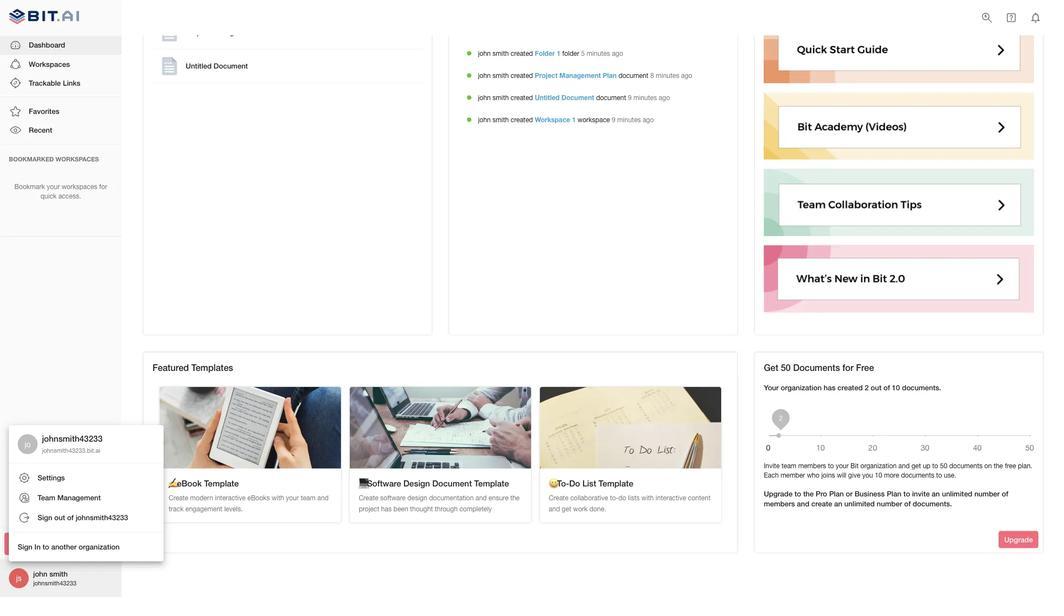 Task type: vqa. For each thing, say whether or not it's contained in the screenshot.
9 to the right
yes



Task type: describe. For each thing, give the bounding box(es) containing it.
member
[[781, 472, 806, 480]]

💻software design document template image
[[350, 387, 532, 469]]

50 inside invite team members to your bit organization and get up to 50 documents on the free plan. each member who joins will give you 10 more documents to use.
[[941, 462, 948, 470]]

create collaborative to-do lists with interactive content and get work done.
[[549, 494, 711, 513]]

0 horizontal spatial untitled document link
[[155, 52, 421, 81]]

ensure
[[489, 494, 509, 502]]

invite
[[765, 462, 780, 470]]

workspaces
[[29, 60, 70, 68]]

thought
[[410, 505, 433, 513]]

john smith created workspace 1 workspace 9 minutes ago
[[478, 116, 654, 124]]

💻software
[[359, 479, 401, 489]]

workspaces
[[56, 155, 99, 163]]

featured
[[153, 363, 189, 373]]

access.
[[58, 192, 81, 200]]

joins
[[822, 472, 836, 480]]

team management menu item
[[9, 488, 164, 508]]

smith for john smith created untitled document document 9 minutes ago
[[493, 94, 509, 101]]

your inside create modern interactive ebooks with your team and track engagement levels.
[[286, 494, 299, 502]]

content
[[689, 494, 711, 502]]

favorites button
[[0, 102, 122, 121]]

has inside create software design documentation and ensure the project has been thought through completely
[[381, 505, 392, 513]]

bookmarked workspaces
[[9, 155, 99, 163]]

0 horizontal spatial upgrade
[[45, 540, 76, 549]]

use.
[[945, 472, 957, 480]]

minutes for john smith created untitled document document 9 minutes ago
[[634, 94, 658, 101]]

0 vertical spatial 10
[[893, 384, 901, 392]]

1 vertical spatial an
[[835, 500, 843, 509]]

johnsmith43233 inside 'menu item'
[[76, 514, 128, 522]]

lists
[[629, 494, 640, 502]]

1 for folder 1
[[557, 50, 561, 57]]

1 for workspace 1
[[573, 116, 576, 124]]

bookmark your workspaces for quick access.
[[14, 183, 107, 200]]

johnsmith43233.bit.ai
[[42, 447, 100, 454]]

design
[[404, 479, 430, 489]]

folder 1 link
[[535, 50, 561, 57]]

bookmark
[[14, 183, 45, 191]]

0 horizontal spatial upgrade button
[[4, 533, 117, 555]]

smith for john smith created workspace 1 workspace 9 minutes ago
[[493, 116, 509, 124]]

bit
[[851, 462, 859, 470]]

who
[[808, 472, 820, 480]]

0 vertical spatial documents.
[[903, 384, 942, 392]]

0 vertical spatial johnsmith43233
[[42, 434, 103, 444]]

up
[[924, 462, 931, 470]]

5
[[582, 50, 585, 57]]

folder
[[535, 50, 555, 57]]

create modern interactive ebooks with your team and track engagement levels.
[[169, 494, 329, 513]]

1 horizontal spatial project management plan link
[[535, 72, 617, 79]]

recent button
[[0, 121, 122, 140]]

your organization has created 2 out of 10 documents.
[[765, 384, 942, 392]]

get inside invite team members to your bit organization and get up to 50 documents on the free plan. each member who joins will give you 10 more documents to use.
[[912, 462, 922, 470]]

interactive inside create collaborative to-do lists with interactive content and get work done.
[[656, 494, 687, 502]]

featured templates
[[153, 363, 233, 373]]

workspaces button
[[0, 55, 122, 74]]

bookmarked
[[9, 155, 54, 163]]

create for ✍️ebook template
[[169, 494, 188, 502]]

team
[[38, 494, 55, 502]]

each
[[765, 472, 779, 480]]

dashboard button
[[0, 36, 122, 55]]

js
[[16, 574, 22, 583]]

workspace
[[535, 116, 571, 124]]

design
[[408, 494, 428, 502]]

give
[[849, 472, 861, 480]]

1 vertical spatial untitled
[[535, 94, 560, 101]]

settings
[[38, 474, 65, 482]]

do
[[619, 494, 627, 502]]

and inside create modern interactive ebooks with your team and track engagement levels.
[[318, 494, 329, 502]]

management for team management
[[57, 494, 101, 502]]

johnsmith43233 menu
[[9, 425, 164, 562]]

team inside create modern interactive ebooks with your team and track engagement levels.
[[301, 494, 316, 502]]

through
[[435, 505, 458, 513]]

get inside create collaborative to-do lists with interactive content and get work done.
[[562, 505, 572, 513]]

engagement
[[186, 505, 223, 513]]

0 vertical spatial has
[[824, 384, 836, 392]]

and inside invite team members to your bit organization and get up to 50 documents on the free plan. each member who joins will give you 10 more documents to use.
[[899, 462, 910, 470]]

0 vertical spatial project management plan link
[[155, 18, 421, 47]]

invite team members to your bit organization and get up to 50 documents on the free plan. each member who joins will give you 10 more documents to use.
[[765, 462, 1033, 480]]

work
[[574, 505, 588, 513]]

1 template from the left
[[204, 479, 239, 489]]

minutes for john smith created folder 1 folder 5 minutes ago
[[587, 50, 611, 57]]

with inside create modern interactive ebooks with your team and track engagement levels.
[[272, 494, 284, 502]]

ago for john smith created folder 1 folder 5 minutes ago
[[613, 50, 624, 57]]

0 vertical spatial document
[[619, 72, 649, 79]]

template for 😀to-do list template
[[599, 479, 634, 489]]

1 horizontal spatial documents
[[950, 462, 983, 470]]

untitled document
[[186, 62, 248, 70]]

johnsmith43233 johnsmith43233.bit.ai
[[42, 434, 103, 454]]

folder
[[563, 50, 580, 57]]

ebooks
[[248, 494, 270, 502]]

created for untitled
[[511, 94, 533, 101]]

to left invite
[[904, 490, 911, 498]]

😀to-
[[549, 479, 570, 489]]

the inside upgrade to the pro plan or business plan to invite an unlimited number of members and create an unlimited number of documents.
[[804, 490, 814, 498]]

john smith created project management plan document 8 minutes ago
[[478, 72, 693, 79]]

and inside create software design documentation and ensure the project has been thought through completely
[[476, 494, 487, 502]]

😀to-do list template
[[549, 479, 634, 489]]

dashboard
[[29, 41, 65, 49]]

0 horizontal spatial number
[[878, 500, 903, 509]]

team inside invite team members to your bit organization and get up to 50 documents on the free plan. each member who joins will give you 10 more documents to use.
[[782, 462, 797, 470]]

sign for sign in to another organization
[[18, 543, 32, 551]]

completely
[[460, 505, 492, 513]]

documentation
[[429, 494, 474, 502]]

or
[[847, 490, 853, 498]]

organization inside invite team members to your bit organization and get up to 50 documents on the free plan. each member who joins will give you 10 more documents to use.
[[861, 462, 897, 470]]

templates
[[192, 363, 233, 373]]

smith for john smith created project management plan document 8 minutes ago
[[493, 72, 509, 79]]

sign in to another organization link
[[9, 537, 164, 557]]

1 vertical spatial document
[[562, 94, 595, 101]]

been
[[394, 505, 409, 513]]

interactive inside create modern interactive ebooks with your team and track engagement levels.
[[215, 494, 246, 502]]

and inside create collaborative to-do lists with interactive content and get work done.
[[549, 505, 560, 513]]

1 horizontal spatial number
[[975, 490, 1001, 498]]

team management
[[38, 494, 101, 502]]

members inside invite team members to your bit organization and get up to 50 documents on the free plan. each member who joins will give you 10 more documents to use.
[[799, 462, 827, 470]]

upgrade to the pro plan or business plan to invite an unlimited number of members and create an unlimited number of documents.
[[765, 490, 1009, 509]]

trackable
[[29, 79, 61, 87]]

of down "free"
[[1003, 490, 1009, 498]]

0 vertical spatial 50
[[782, 363, 791, 373]]

create
[[812, 500, 833, 509]]



Task type: locate. For each thing, give the bounding box(es) containing it.
workspace
[[578, 116, 611, 124]]

levels.
[[224, 505, 243, 513]]

0 vertical spatial sign
[[38, 514, 52, 522]]

john smith created untitled document document 9 minutes ago
[[478, 94, 671, 101]]

documents. right 2
[[903, 384, 942, 392]]

trackable links
[[29, 79, 80, 87]]

template for 💻software design document template
[[475, 479, 510, 489]]

documents. down invite
[[914, 500, 953, 509]]

0 vertical spatial organization
[[781, 384, 822, 392]]

2 template from the left
[[475, 479, 510, 489]]

minutes right '8'
[[656, 72, 680, 79]]

project down folder
[[535, 72, 558, 79]]

created down john smith created folder 1 folder 5 minutes ago
[[511, 72, 533, 79]]

1 vertical spatial management
[[560, 72, 601, 79]]

0 vertical spatial 9
[[628, 94, 632, 101]]

has down software
[[381, 505, 392, 513]]

0 vertical spatial team
[[782, 462, 797, 470]]

unlimited
[[943, 490, 973, 498], [845, 500, 876, 509]]

1 horizontal spatial out
[[871, 384, 882, 392]]

0 vertical spatial document
[[214, 62, 248, 70]]

your inside bookmark your workspaces for quick access.
[[47, 183, 60, 191]]

0 vertical spatial untitled
[[186, 62, 212, 70]]

john for john smith created workspace 1 workspace 9 minutes ago
[[478, 116, 491, 124]]

1 vertical spatial 50
[[941, 462, 948, 470]]

project
[[359, 505, 380, 513]]

1 left folder
[[557, 50, 561, 57]]

3 create from the left
[[549, 494, 569, 502]]

1 vertical spatial get
[[562, 505, 572, 513]]

1 horizontal spatial get
[[912, 462, 922, 470]]

1 horizontal spatial team
[[782, 462, 797, 470]]

2 vertical spatial organization
[[79, 543, 120, 551]]

1 horizontal spatial template
[[475, 479, 510, 489]]

0 horizontal spatial an
[[835, 500, 843, 509]]

1 vertical spatial 1
[[573, 116, 576, 124]]

john
[[478, 50, 491, 57], [478, 72, 491, 79], [478, 94, 491, 101], [478, 116, 491, 124], [33, 570, 47, 578]]

get
[[912, 462, 922, 470], [562, 505, 572, 513]]

2 interactive from the left
[[656, 494, 687, 502]]

to right up
[[933, 462, 939, 470]]

1 horizontal spatial an
[[933, 490, 941, 498]]

created for workspace
[[511, 116, 533, 124]]

1 horizontal spatial members
[[799, 462, 827, 470]]

to
[[829, 462, 835, 470], [933, 462, 939, 470], [937, 472, 943, 480], [795, 490, 802, 498], [904, 490, 911, 498], [43, 543, 49, 551]]

out inside johnsmith43233 menu
[[54, 514, 65, 522]]

0 horizontal spatial has
[[381, 505, 392, 513]]

minutes down '8'
[[634, 94, 658, 101]]

1 vertical spatial 9
[[612, 116, 616, 124]]

pro
[[816, 490, 828, 498]]

1 vertical spatial documents.
[[914, 500, 953, 509]]

settings menu item
[[9, 468, 164, 488]]

template up modern
[[204, 479, 239, 489]]

for left free on the right
[[843, 363, 854, 373]]

menu item containing sign out of
[[9, 508, 164, 528]]

1 vertical spatial documents
[[902, 472, 935, 480]]

created left folder
[[511, 50, 533, 57]]

free
[[1006, 462, 1017, 470]]

1 interactive from the left
[[215, 494, 246, 502]]

of down team management
[[67, 514, 74, 522]]

0 horizontal spatial create
[[169, 494, 188, 502]]

interactive left content
[[656, 494, 687, 502]]

for
[[99, 183, 107, 191], [843, 363, 854, 373]]

create up project
[[359, 494, 379, 502]]

invite
[[913, 490, 931, 498]]

1 vertical spatial project
[[535, 72, 558, 79]]

0 horizontal spatial sign
[[18, 543, 32, 551]]

2 horizontal spatial document
[[562, 94, 595, 101]]

on
[[985, 462, 993, 470]]

john for john smith johnsmith43233
[[33, 570, 47, 578]]

ago for john smith created workspace 1 workspace 9 minutes ago
[[643, 116, 654, 124]]

members down each
[[765, 500, 796, 509]]

to up joins
[[829, 462, 835, 470]]

2 create from the left
[[359, 494, 379, 502]]

project up untitled document
[[186, 28, 209, 37]]

2 horizontal spatial management
[[560, 72, 601, 79]]

1 horizontal spatial interactive
[[656, 494, 687, 502]]

management up untitled document
[[211, 28, 255, 37]]

out down team management
[[54, 514, 65, 522]]

1 horizontal spatial 1
[[573, 116, 576, 124]]

has down "get 50 documents for free"
[[824, 384, 836, 392]]

0 horizontal spatial 1
[[557, 50, 561, 57]]

9 for workspace
[[612, 116, 616, 124]]

your
[[765, 384, 779, 392]]

3 template from the left
[[599, 479, 634, 489]]

created for project
[[511, 72, 533, 79]]

john inside john smith johnsmith43233
[[33, 570, 47, 578]]

smith inside john smith johnsmith43233
[[49, 570, 68, 578]]

document
[[214, 62, 248, 70], [562, 94, 595, 101], [433, 479, 472, 489]]

of
[[884, 384, 891, 392], [1003, 490, 1009, 498], [905, 500, 912, 509], [67, 514, 74, 522]]

project management plan
[[186, 28, 272, 37]]

untitled down project management plan
[[186, 62, 212, 70]]

untitled document link
[[155, 52, 421, 81], [535, 94, 595, 101]]

0 horizontal spatial management
[[57, 494, 101, 502]]

number down business
[[878, 500, 903, 509]]

1 horizontal spatial untitled
[[535, 94, 560, 101]]

to-
[[610, 494, 619, 502]]

1 horizontal spatial organization
[[781, 384, 822, 392]]

0 horizontal spatial with
[[272, 494, 284, 502]]

0 horizontal spatial get
[[562, 505, 572, 513]]

team up the member
[[782, 462, 797, 470]]

your right "ebooks"
[[286, 494, 299, 502]]

50 right get
[[782, 363, 791, 373]]

create inside create software design documentation and ensure the project has been thought through completely
[[359, 494, 379, 502]]

0 horizontal spatial 10
[[876, 472, 883, 480]]

documents
[[950, 462, 983, 470], [902, 472, 935, 480]]

of down invite team members to your bit organization and get up to 50 documents on the free plan. each member who joins will give you 10 more documents to use.
[[905, 500, 912, 509]]

untitled up "workspace"
[[535, 94, 560, 101]]

and inside upgrade to the pro plan or business plan to invite an unlimited number of members and create an unlimited number of documents.
[[798, 500, 810, 509]]

you
[[863, 472, 874, 480]]

0 vertical spatial documents
[[950, 462, 983, 470]]

for inside bookmark your workspaces for quick access.
[[99, 183, 107, 191]]

organization down documents
[[781, 384, 822, 392]]

unlimited down business
[[845, 500, 876, 509]]

2 vertical spatial management
[[57, 494, 101, 502]]

2 vertical spatial document
[[433, 479, 472, 489]]

1 horizontal spatial management
[[211, 28, 255, 37]]

jo
[[25, 440, 31, 449]]

of right 2
[[884, 384, 891, 392]]

0 horizontal spatial team
[[301, 494, 316, 502]]

will
[[838, 472, 847, 480]]

50 up use.
[[941, 462, 948, 470]]

ago
[[613, 50, 624, 57], [682, 72, 693, 79], [659, 94, 671, 101], [643, 116, 654, 124]]

with inside create collaborative to-do lists with interactive content and get work done.
[[642, 494, 654, 502]]

untitled
[[186, 62, 212, 70], [535, 94, 560, 101]]

1 horizontal spatial document
[[433, 479, 472, 489]]

create software design documentation and ensure the project has been thought through completely
[[359, 494, 520, 513]]

9 right "workspace"
[[612, 116, 616, 124]]

2
[[865, 384, 869, 392]]

sign
[[38, 514, 52, 522], [18, 543, 32, 551]]

minutes
[[587, 50, 611, 57], [656, 72, 680, 79], [634, 94, 658, 101], [618, 116, 641, 124]]

management for project management plan
[[211, 28, 255, 37]]

documents.
[[903, 384, 942, 392], [914, 500, 953, 509]]

management inside team management menu item
[[57, 494, 101, 502]]

0 horizontal spatial untitled
[[186, 62, 212, 70]]

created left 2
[[838, 384, 863, 392]]

0 horizontal spatial template
[[204, 479, 239, 489]]

johnsmith43233 down team management menu item
[[76, 514, 128, 522]]

the left pro
[[804, 490, 814, 498]]

1 left "workspace"
[[573, 116, 576, 124]]

create
[[169, 494, 188, 502], [359, 494, 379, 502], [549, 494, 569, 502]]

2 horizontal spatial your
[[836, 462, 849, 470]]

document up "workspace"
[[597, 94, 627, 101]]

members inside upgrade to the pro plan or business plan to invite an unlimited number of members and create an unlimited number of documents.
[[765, 500, 796, 509]]

0 vertical spatial untitled document link
[[155, 52, 421, 81]]

✍️ebook template
[[169, 479, 239, 489]]

has
[[824, 384, 836, 392], [381, 505, 392, 513]]

ago for john smith created untitled document document 9 minutes ago
[[659, 94, 671, 101]]

0 horizontal spatial for
[[99, 183, 107, 191]]

💻software design document template
[[359, 479, 510, 489]]

0 vertical spatial an
[[933, 490, 941, 498]]

create inside create modern interactive ebooks with your team and track engagement levels.
[[169, 494, 188, 502]]

1 horizontal spatial create
[[359, 494, 379, 502]]

done.
[[590, 505, 607, 513]]

1 with from the left
[[272, 494, 284, 502]]

sign for sign out of johnsmith43233
[[38, 514, 52, 522]]

get 50 documents for free
[[765, 363, 875, 373]]

1 vertical spatial members
[[765, 500, 796, 509]]

document left '8'
[[619, 72, 649, 79]]

organization down sign out of johnsmith43233
[[79, 543, 120, 551]]

with right lists
[[642, 494, 654, 502]]

team
[[782, 462, 797, 470], [301, 494, 316, 502]]

1 create from the left
[[169, 494, 188, 502]]

1 vertical spatial sign
[[18, 543, 32, 551]]

plan
[[257, 28, 272, 37], [603, 72, 617, 79], [830, 490, 845, 498], [888, 490, 902, 498]]

interactive up "levels." on the bottom
[[215, 494, 246, 502]]

1 horizontal spatial upgrade button
[[1000, 532, 1039, 549]]

50
[[782, 363, 791, 373], [941, 462, 948, 470]]

sign in to another organization
[[18, 543, 120, 551]]

template up ensure at bottom
[[475, 479, 510, 489]]

smith for john smith created folder 1 folder 5 minutes ago
[[493, 50, 509, 57]]

smith for john smith johnsmith43233
[[49, 570, 68, 578]]

management up sign out of johnsmith43233
[[57, 494, 101, 502]]

the right on
[[995, 462, 1004, 470]]

8
[[651, 72, 655, 79]]

1 horizontal spatial sign
[[38, 514, 52, 522]]

upgrade button
[[1000, 532, 1039, 549], [4, 533, 117, 555]]

0 vertical spatial unlimited
[[943, 490, 973, 498]]

9 for document
[[628, 94, 632, 101]]

to inside johnsmith43233 menu
[[43, 543, 49, 551]]

2 horizontal spatial upgrade
[[1005, 536, 1034, 544]]

0 horizontal spatial the
[[511, 494, 520, 502]]

your up will
[[836, 462, 849, 470]]

upgrade
[[765, 490, 793, 498], [1005, 536, 1034, 544], [45, 540, 76, 549]]

the inside create software design documentation and ensure the project has been thought through completely
[[511, 494, 520, 502]]

organization inside johnsmith43233 menu
[[79, 543, 120, 551]]

10
[[893, 384, 901, 392], [876, 472, 883, 480]]

1 horizontal spatial untitled document link
[[535, 94, 595, 101]]

to down the member
[[795, 490, 802, 498]]

smith
[[493, 50, 509, 57], [493, 72, 509, 79], [493, 94, 509, 101], [493, 116, 509, 124], [49, 570, 68, 578]]

members
[[799, 462, 827, 470], [765, 500, 796, 509]]

interactive
[[215, 494, 246, 502], [656, 494, 687, 502]]

team right "ebooks"
[[301, 494, 316, 502]]

do
[[570, 479, 581, 489]]

menu item
[[9, 508, 164, 528]]

9 down john smith created project management plan document 8 minutes ago
[[628, 94, 632, 101]]

list
[[583, 479, 597, 489]]

1 horizontal spatial 10
[[893, 384, 901, 392]]

to right in
[[43, 543, 49, 551]]

another
[[51, 543, 77, 551]]

management
[[211, 28, 255, 37], [560, 72, 601, 79], [57, 494, 101, 502]]

in
[[34, 543, 41, 551]]

sign left in
[[18, 543, 32, 551]]

created up john smith created workspace 1 workspace 9 minutes ago
[[511, 94, 533, 101]]

documents up use.
[[950, 462, 983, 470]]

1 horizontal spatial with
[[642, 494, 654, 502]]

favorites
[[29, 107, 59, 115]]

minutes right "workspace"
[[618, 116, 641, 124]]

0 horizontal spatial project
[[186, 28, 209, 37]]

create up track
[[169, 494, 188, 502]]

0 vertical spatial project
[[186, 28, 209, 37]]

members up who
[[799, 462, 827, 470]]

1 vertical spatial out
[[54, 514, 65, 522]]

10 right you
[[876, 472, 883, 480]]

10 right 2
[[893, 384, 901, 392]]

0 horizontal spatial documents
[[902, 472, 935, 480]]

2 with from the left
[[642, 494, 654, 502]]

0 vertical spatial 1
[[557, 50, 561, 57]]

the right ensure at bottom
[[511, 494, 520, 502]]

johnsmith43233 up johnsmith43233.bit.ai
[[42, 434, 103, 444]]

sign down team on the left bottom
[[38, 514, 52, 522]]

johnsmith43233 right js
[[33, 580, 77, 587]]

document down project management plan
[[214, 62, 248, 70]]

created left "workspace"
[[511, 116, 533, 124]]

track
[[169, 505, 184, 513]]

minutes right 5
[[587, 50, 611, 57]]

john smith johnsmith43233
[[33, 570, 77, 587]]

create for 💻software design document template
[[359, 494, 379, 502]]

with right "ebooks"
[[272, 494, 284, 502]]

0 horizontal spatial project management plan link
[[155, 18, 421, 47]]

documents
[[794, 363, 841, 373]]

10 inside invite team members to your bit organization and get up to 50 documents on the free plan. each member who joins will give you 10 more documents to use.
[[876, 472, 883, 480]]

document down john smith created project management plan document 8 minutes ago
[[562, 94, 595, 101]]

software
[[381, 494, 406, 502]]

1 vertical spatial project management plan link
[[535, 72, 617, 79]]

0 vertical spatial members
[[799, 462, 827, 470]]

9
[[628, 94, 632, 101], [612, 116, 616, 124]]

1 vertical spatial for
[[843, 363, 854, 373]]

recent
[[29, 126, 52, 134]]

sign out of johnsmith43233
[[38, 514, 128, 522]]

0 vertical spatial your
[[47, 183, 60, 191]]

number down on
[[975, 490, 1001, 498]]

1 vertical spatial johnsmith43233
[[76, 514, 128, 522]]

john smith created folder 1 folder 5 minutes ago
[[478, 50, 624, 57]]

create down '😀to-'
[[549, 494, 569, 502]]

your up quick at the left
[[47, 183, 60, 191]]

of inside 'menu item'
[[67, 514, 74, 522]]

0 vertical spatial for
[[99, 183, 107, 191]]

upgrade inside upgrade to the pro plan or business plan to invite an unlimited number of members and create an unlimited number of documents.
[[765, 490, 793, 498]]

number
[[975, 490, 1001, 498], [878, 500, 903, 509]]

✍️ebook
[[169, 479, 202, 489]]

0 horizontal spatial document
[[214, 62, 248, 70]]

1
[[557, 50, 561, 57], [573, 116, 576, 124]]

organization up you
[[861, 462, 897, 470]]

1 vertical spatial number
[[878, 500, 903, 509]]

✍️ebook template image
[[160, 387, 341, 469]]

john for john smith created project management plan document 8 minutes ago
[[478, 72, 491, 79]]

1 vertical spatial unlimited
[[845, 500, 876, 509]]

😀to-do list template image
[[540, 387, 722, 469]]

1 vertical spatial has
[[381, 505, 392, 513]]

your inside invite team members to your bit organization and get up to 50 documents on the free plan. each member who joins will give you 10 more documents to use.
[[836, 462, 849, 470]]

2 vertical spatial johnsmith43233
[[33, 580, 77, 587]]

modern
[[190, 494, 213, 502]]

with
[[272, 494, 284, 502], [642, 494, 654, 502]]

1 vertical spatial 10
[[876, 472, 883, 480]]

0 horizontal spatial interactive
[[215, 494, 246, 502]]

minutes for john smith created workspace 1 workspace 9 minutes ago
[[618, 116, 641, 124]]

management inside project management plan link
[[211, 28, 255, 37]]

1 vertical spatial untitled document link
[[535, 94, 595, 101]]

for for documents
[[843, 363, 854, 373]]

an
[[933, 490, 941, 498], [835, 500, 843, 509]]

created
[[511, 50, 533, 57], [511, 72, 533, 79], [511, 94, 533, 101], [511, 116, 533, 124], [838, 384, 863, 392]]

0 horizontal spatial 9
[[612, 116, 616, 124]]

0 vertical spatial management
[[211, 28, 255, 37]]

documents. inside upgrade to the pro plan or business plan to invite an unlimited number of members and create an unlimited number of documents.
[[914, 500, 953, 509]]

0 horizontal spatial members
[[765, 500, 796, 509]]

created for folder
[[511, 50, 533, 57]]

get left up
[[912, 462, 922, 470]]

free
[[857, 363, 875, 373]]

2 horizontal spatial template
[[599, 479, 634, 489]]

template up to-
[[599, 479, 634, 489]]

for right workspaces
[[99, 183, 107, 191]]

the inside invite team members to your bit organization and get up to 50 documents on the free plan. each member who joins will give you 10 more documents to use.
[[995, 462, 1004, 470]]

document up 'documentation'
[[433, 479, 472, 489]]

unlimited down use.
[[943, 490, 973, 498]]

quick
[[40, 192, 57, 200]]

management down 5
[[560, 72, 601, 79]]

documents down up
[[902, 472, 935, 480]]

john for john smith created untitled document document 9 minutes ago
[[478, 94, 491, 101]]

john for john smith created folder 1 folder 5 minutes ago
[[478, 50, 491, 57]]

more
[[885, 472, 900, 480]]

create inside create collaborative to-do lists with interactive content and get work done.
[[549, 494, 569, 502]]

out right 2
[[871, 384, 882, 392]]

an right invite
[[933, 490, 941, 498]]

for for workspaces
[[99, 183, 107, 191]]

1 vertical spatial document
[[597, 94, 627, 101]]

1 horizontal spatial your
[[286, 494, 299, 502]]

1 horizontal spatial 50
[[941, 462, 948, 470]]

1 horizontal spatial unlimited
[[943, 490, 973, 498]]

get left the work
[[562, 505, 572, 513]]

an right create on the bottom right
[[835, 500, 843, 509]]

workspace 1 link
[[535, 116, 576, 124]]

trackable links button
[[0, 74, 122, 92]]

template
[[204, 479, 239, 489], [475, 479, 510, 489], [599, 479, 634, 489]]

to left use.
[[937, 472, 943, 480]]

create for 😀to-do list template
[[549, 494, 569, 502]]



